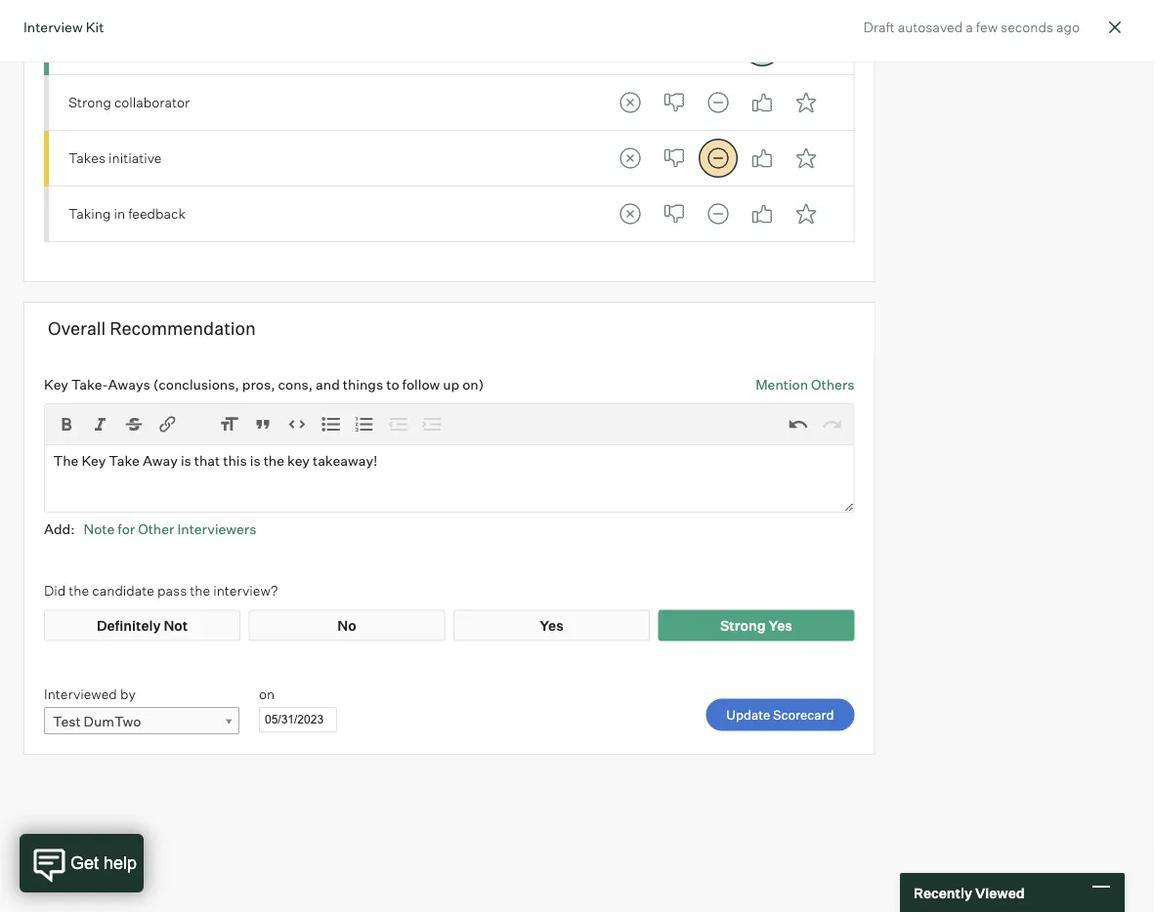 Task type: describe. For each thing, give the bounding box(es) containing it.
collaborator
[[114, 94, 190, 111]]

things
[[343, 376, 383, 393]]

strong collaborator
[[68, 94, 190, 111]]

in
[[114, 205, 125, 222]]

recommendation
[[110, 317, 256, 339]]

1 tab list from the top
[[611, 27, 826, 66]]

strong for strong yes
[[720, 617, 766, 635]]

draft autosaved a few seconds ago
[[863, 18, 1080, 35]]

mixed button for in
[[699, 194, 738, 234]]

to
[[386, 376, 399, 393]]

add: note for other interviewers
[[44, 520, 257, 538]]

key take-aways (conclusions, pros, cons, and things to follow up on)
[[44, 376, 484, 393]]

cons,
[[278, 376, 313, 393]]

this
[[223, 452, 247, 469]]

pass
[[157, 583, 187, 600]]

strong yes button for collaborator
[[787, 83, 826, 122]]

yes button for in
[[743, 194, 782, 234]]

tab list for collaborator
[[611, 83, 826, 122]]

1 yes button from the top
[[743, 27, 782, 66]]

and
[[316, 376, 340, 393]]

others
[[811, 376, 855, 393]]

1 definitely not button from the top
[[611, 27, 650, 66]]

mixed button for initiative
[[699, 139, 738, 178]]

1 mixed button from the top
[[699, 27, 738, 66]]

definitely not image for initiative
[[611, 139, 650, 178]]

by
[[120, 685, 136, 703]]

test dumtwo
[[53, 713, 141, 730]]

up
[[443, 376, 460, 393]]

overall recommendation
[[48, 317, 256, 339]]

interviewed
[[44, 685, 117, 703]]

take
[[109, 452, 140, 469]]

strong yes button for in
[[787, 194, 826, 234]]

no image for strong collaborator
[[655, 83, 694, 122]]

taking in feedback
[[68, 205, 186, 222]]

add:
[[44, 520, 75, 538]]

mixed image for takes initiative
[[699, 139, 738, 178]]

The Key Take Away is that this is the key takeaway! text field
[[44, 445, 855, 513]]

draft
[[863, 18, 895, 35]]

initiative
[[109, 150, 162, 167]]

definitely not button for collaborator
[[611, 83, 650, 122]]

no button for collaborator
[[655, 83, 694, 122]]

few
[[976, 18, 998, 35]]

mixed image for strong collaborator
[[699, 83, 738, 122]]

not
[[164, 617, 188, 635]]

definitely not image for collaborator
[[611, 83, 650, 122]]

strong yes button for initiative
[[787, 139, 826, 178]]

definitely not image for taking in feedback
[[611, 194, 650, 234]]

no
[[338, 617, 356, 635]]

1 horizontal spatial the
[[190, 583, 210, 600]]

did the candidate pass the interview?
[[44, 583, 278, 600]]

strong for strong collaborator
[[68, 94, 111, 111]]

note for other interviewers link
[[84, 520, 257, 538]]

1 no button from the top
[[655, 27, 694, 66]]

on
[[259, 685, 275, 703]]

0 horizontal spatial the
[[69, 583, 89, 600]]

definitely not button for in
[[611, 194, 650, 234]]

strong yes image for in
[[787, 194, 826, 234]]

update scorecard link
[[706, 699, 855, 731]]

test dumtwo link
[[44, 708, 239, 736]]

1 strong yes button from the top
[[787, 27, 826, 66]]

mixed button for collaborator
[[699, 83, 738, 122]]

viewed
[[975, 885, 1025, 902]]

the key take away is that this is the key takeaway!
[[53, 452, 378, 469]]

recently viewed
[[914, 885, 1025, 902]]



Task type: vqa. For each thing, say whether or not it's contained in the screenshot.
Definitely
yes



Task type: locate. For each thing, give the bounding box(es) containing it.
definitely not image
[[611, 27, 650, 66], [611, 194, 650, 234]]

interviewed by
[[44, 685, 136, 703]]

strong yes image
[[787, 27, 826, 66], [787, 139, 826, 178], [787, 194, 826, 234]]

0 horizontal spatial strong
[[68, 94, 111, 111]]

(conclusions,
[[153, 376, 239, 393]]

2 mixed image from the top
[[699, 139, 738, 178]]

3 strong yes button from the top
[[787, 139, 826, 178]]

4 tab list from the top
[[611, 194, 826, 234]]

test
[[53, 713, 81, 730]]

1 vertical spatial mixed image
[[699, 139, 738, 178]]

yes image for proactive
[[743, 27, 782, 66]]

definitely not button
[[611, 27, 650, 66], [611, 83, 650, 122], [611, 139, 650, 178], [611, 194, 650, 234]]

close image
[[1103, 16, 1127, 39]]

0 vertical spatial strong
[[68, 94, 111, 111]]

0 horizontal spatial yes
[[540, 617, 564, 635]]

follow
[[402, 376, 440, 393]]

mixed image for taking in feedback
[[699, 194, 738, 234]]

1 no image from the top
[[655, 27, 694, 66]]

1 mixed image from the top
[[699, 83, 738, 122]]

0 vertical spatial definitely not image
[[611, 27, 650, 66]]

is
[[181, 452, 191, 469], [250, 452, 261, 469]]

the
[[264, 452, 284, 469], [69, 583, 89, 600], [190, 583, 210, 600]]

2 definitely not button from the top
[[611, 83, 650, 122]]

take-
[[71, 376, 108, 393]]

strong
[[68, 94, 111, 111], [720, 617, 766, 635]]

definitely not image
[[611, 83, 650, 122], [611, 139, 650, 178]]

strong yes image for initiative
[[787, 139, 826, 178]]

1 definitely not image from the top
[[611, 27, 650, 66]]

1 definitely not image from the top
[[611, 83, 650, 122]]

away
[[143, 452, 178, 469]]

1 vertical spatial no image
[[655, 194, 694, 234]]

the
[[53, 452, 79, 469]]

2 definitely not image from the top
[[611, 139, 650, 178]]

the inside text box
[[264, 452, 284, 469]]

no image for proactive
[[655, 27, 694, 66]]

0 vertical spatial no image
[[655, 83, 694, 122]]

1 no image from the top
[[655, 83, 694, 122]]

ago
[[1057, 18, 1080, 35]]

the right did
[[69, 583, 89, 600]]

no button
[[655, 27, 694, 66], [655, 83, 694, 122], [655, 139, 694, 178], [655, 194, 694, 234]]

key
[[287, 452, 310, 469]]

tab list
[[611, 27, 826, 66], [611, 83, 826, 122], [611, 139, 826, 178], [611, 194, 826, 234]]

1 vertical spatial yes image
[[743, 194, 782, 234]]

2 mixed button from the top
[[699, 83, 738, 122]]

2 vertical spatial strong yes image
[[787, 194, 826, 234]]

key left take- at the left top of page
[[44, 376, 68, 393]]

that
[[194, 452, 220, 469]]

strong up takes
[[68, 94, 111, 111]]

takes initiative
[[68, 150, 162, 167]]

the left key
[[264, 452, 284, 469]]

1 horizontal spatial is
[[250, 452, 261, 469]]

2 horizontal spatial the
[[264, 452, 284, 469]]

tab list for in
[[611, 194, 826, 234]]

feedback
[[128, 205, 186, 222]]

takes
[[68, 150, 106, 167]]

note
[[84, 520, 115, 538]]

0 vertical spatial strong yes image
[[787, 27, 826, 66]]

seconds
[[1001, 18, 1054, 35]]

2 strong yes button from the top
[[787, 83, 826, 122]]

2 tab list from the top
[[611, 83, 826, 122]]

key right the
[[81, 452, 106, 469]]

update scorecard
[[727, 707, 834, 723]]

no button for in
[[655, 194, 694, 234]]

yes image
[[743, 27, 782, 66], [743, 139, 782, 178]]

yes image for strong collaborator
[[743, 83, 782, 122]]

3 definitely not button from the top
[[611, 139, 650, 178]]

definitely not
[[97, 617, 188, 635]]

no image
[[655, 27, 694, 66], [655, 194, 694, 234]]

mention others link
[[756, 375, 855, 394]]

2 definitely not image from the top
[[611, 194, 650, 234]]

did
[[44, 583, 66, 600]]

interviewers
[[177, 520, 257, 538]]

1 vertical spatial no image
[[655, 139, 694, 178]]

on)
[[463, 376, 484, 393]]

key inside text box
[[81, 452, 106, 469]]

4 no button from the top
[[655, 194, 694, 234]]

the right pass on the left of page
[[190, 583, 210, 600]]

scorecard
[[773, 707, 834, 723]]

1 horizontal spatial key
[[81, 452, 106, 469]]

strong yes image
[[787, 83, 826, 122]]

2 no image from the top
[[655, 139, 694, 178]]

0 vertical spatial definitely not image
[[611, 83, 650, 122]]

yes button for initiative
[[743, 139, 782, 178]]

taking
[[68, 205, 111, 222]]

3 mixed button from the top
[[699, 139, 738, 178]]

1 vertical spatial definitely not image
[[611, 139, 650, 178]]

no image for taking in feedback
[[655, 194, 694, 234]]

4 definitely not button from the top
[[611, 194, 650, 234]]

2 yes image from the top
[[743, 194, 782, 234]]

0 vertical spatial no image
[[655, 27, 694, 66]]

is left that
[[181, 452, 191, 469]]

pros,
[[242, 376, 275, 393]]

no image
[[655, 83, 694, 122], [655, 139, 694, 178]]

0 vertical spatial mixed image
[[699, 83, 738, 122]]

candidate
[[92, 583, 154, 600]]

update
[[727, 707, 770, 723]]

interview kit
[[23, 18, 104, 35]]

recently
[[914, 885, 972, 902]]

yes image for takes initiative
[[743, 139, 782, 178]]

1 strong yes image from the top
[[787, 27, 826, 66]]

2 is from the left
[[250, 452, 261, 469]]

1 horizontal spatial yes
[[769, 617, 793, 635]]

is right this
[[250, 452, 261, 469]]

0 vertical spatial yes image
[[743, 27, 782, 66]]

strong up update at the bottom of the page
[[720, 617, 766, 635]]

0 horizontal spatial is
[[181, 452, 191, 469]]

mixed image
[[699, 83, 738, 122], [699, 139, 738, 178], [699, 194, 738, 234]]

aways
[[108, 376, 150, 393]]

tab list for initiative
[[611, 139, 826, 178]]

2 strong yes image from the top
[[787, 139, 826, 178]]

strong yes
[[720, 617, 793, 635]]

1 yes image from the top
[[743, 83, 782, 122]]

2 yes image from the top
[[743, 139, 782, 178]]

interview?
[[213, 583, 278, 600]]

None text field
[[259, 708, 337, 733]]

2 no image from the top
[[655, 194, 694, 234]]

mention
[[756, 376, 808, 393]]

mention others
[[756, 376, 855, 393]]

1 is from the left
[[181, 452, 191, 469]]

4 mixed button from the top
[[699, 194, 738, 234]]

definitely not button for initiative
[[611, 139, 650, 178]]

4 strong yes button from the top
[[787, 194, 826, 234]]

3 strong yes image from the top
[[787, 194, 826, 234]]

4 yes button from the top
[[743, 194, 782, 234]]

no button for initiative
[[655, 139, 694, 178]]

proactive
[[68, 38, 127, 55]]

2 vertical spatial mixed image
[[699, 194, 738, 234]]

0 vertical spatial key
[[44, 376, 68, 393]]

1 vertical spatial key
[[81, 452, 106, 469]]

2 yes from the left
[[769, 617, 793, 635]]

1 yes image from the top
[[743, 27, 782, 66]]

1 yes from the left
[[540, 617, 564, 635]]

0 horizontal spatial key
[[44, 376, 68, 393]]

yes image for taking in feedback
[[743, 194, 782, 234]]

interview
[[23, 18, 83, 35]]

key
[[44, 376, 68, 393], [81, 452, 106, 469]]

1 horizontal spatial strong
[[720, 617, 766, 635]]

overall
[[48, 317, 106, 339]]

definitely not image for proactive
[[611, 27, 650, 66]]

a
[[966, 18, 973, 35]]

kit
[[86, 18, 104, 35]]

mixed button
[[699, 27, 738, 66], [699, 83, 738, 122], [699, 139, 738, 178], [699, 194, 738, 234]]

1 vertical spatial strong yes image
[[787, 139, 826, 178]]

1 vertical spatial yes image
[[743, 139, 782, 178]]

yes button
[[743, 27, 782, 66], [743, 83, 782, 122], [743, 139, 782, 178], [743, 194, 782, 234]]

3 no button from the top
[[655, 139, 694, 178]]

3 yes button from the top
[[743, 139, 782, 178]]

yes image
[[743, 83, 782, 122], [743, 194, 782, 234]]

for
[[118, 520, 135, 538]]

takeaway!
[[313, 452, 378, 469]]

1 vertical spatial definitely not image
[[611, 194, 650, 234]]

definitely
[[97, 617, 161, 635]]

autosaved
[[898, 18, 963, 35]]

other
[[138, 520, 174, 538]]

mixed image
[[699, 27, 738, 66]]

3 tab list from the top
[[611, 139, 826, 178]]

yes
[[540, 617, 564, 635], [769, 617, 793, 635]]

dumtwo
[[84, 713, 141, 730]]

1 vertical spatial strong
[[720, 617, 766, 635]]

0 vertical spatial yes image
[[743, 83, 782, 122]]

3 mixed image from the top
[[699, 194, 738, 234]]

no image for takes initiative
[[655, 139, 694, 178]]

strong yes button
[[787, 27, 826, 66], [787, 83, 826, 122], [787, 139, 826, 178], [787, 194, 826, 234]]

2 yes button from the top
[[743, 83, 782, 122]]

yes button for collaborator
[[743, 83, 782, 122]]

2 no button from the top
[[655, 83, 694, 122]]



